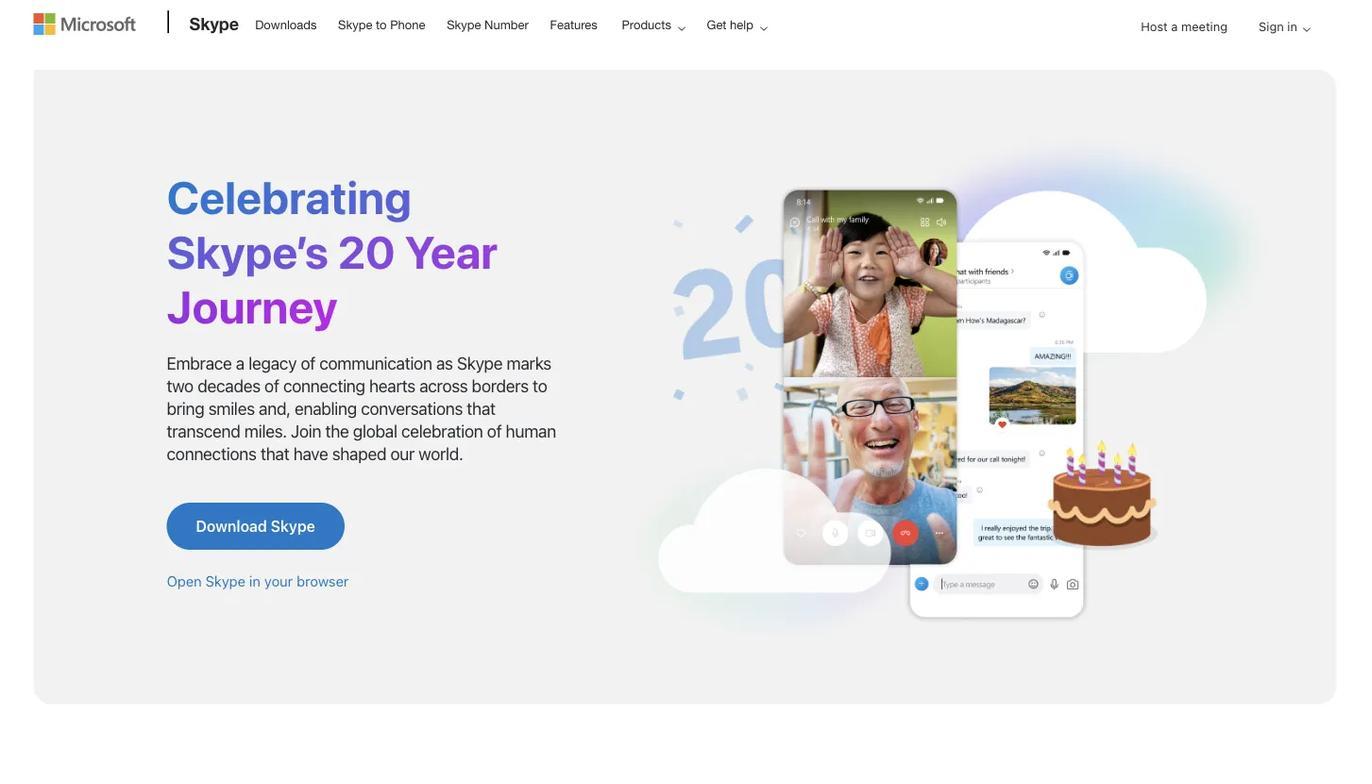 Task type: describe. For each thing, give the bounding box(es) containing it.
products button
[[609, 1, 700, 48]]

skype up the your
[[271, 518, 315, 536]]

open skype in your browser link
[[167, 573, 349, 590]]

0 vertical spatial that
[[467, 398, 495, 419]]

downloads link
[[247, 1, 325, 46]]

celebrating skype's 20 year journey
[[167, 171, 498, 333]]

skype's
[[167, 225, 328, 278]]

celebration
[[401, 421, 483, 441]]

skype to phone
[[338, 17, 425, 32]]

journey
[[167, 279, 338, 333]]

smiles
[[208, 398, 255, 419]]

arrow down image
[[1295, 18, 1318, 41]]

host
[[1141, 19, 1168, 33]]

decades
[[197, 376, 260, 396]]

0 horizontal spatial in
[[249, 573, 261, 590]]

communication
[[319, 353, 432, 373]]

sign
[[1259, 19, 1284, 33]]

hearts
[[369, 376, 415, 396]]

year
[[405, 225, 498, 278]]

as
[[436, 353, 453, 373]]

skype left downloads link
[[189, 13, 239, 34]]

1 horizontal spatial of
[[301, 353, 315, 373]]

skype number link
[[438, 1, 537, 46]]

in inside sign in link
[[1287, 19, 1297, 33]]

20
[[338, 225, 395, 278]]

sign in link
[[1244, 2, 1318, 51]]

across
[[419, 376, 468, 396]]

world.
[[419, 444, 463, 464]]

phone
[[390, 17, 425, 32]]

transcend
[[167, 421, 240, 441]]

global
[[353, 421, 397, 441]]

browser
[[297, 573, 349, 590]]

embrace
[[167, 353, 232, 373]]

skype to phone link
[[330, 1, 434, 46]]

our
[[390, 444, 415, 464]]

conversations
[[361, 398, 463, 419]]

microsoft image
[[34, 13, 135, 35]]

skype left phone
[[338, 17, 372, 32]]

open
[[167, 573, 202, 590]]

connecting
[[283, 376, 365, 396]]

host a meeting link
[[1126, 2, 1243, 51]]

download skype link
[[167, 503, 344, 550]]

2 vertical spatial of
[[487, 421, 502, 441]]

get help
[[707, 17, 753, 32]]

open skype in your browser
[[167, 573, 349, 590]]



Task type: locate. For each thing, give the bounding box(es) containing it.
that down borders
[[467, 398, 495, 419]]

get help button
[[694, 1, 783, 48]]

that down miles.
[[261, 444, 289, 464]]

2 horizontal spatial of
[[487, 421, 502, 441]]

to left phone
[[376, 17, 387, 32]]

in left the your
[[249, 573, 261, 590]]

1 horizontal spatial that
[[467, 398, 495, 419]]

of up connecting
[[301, 353, 315, 373]]

great video calling with skype image
[[620, 127, 1280, 648]]

your
[[264, 573, 293, 590]]

menu bar
[[28, 2, 1342, 100]]

of left human at the left bottom
[[487, 421, 502, 441]]

0 vertical spatial of
[[301, 353, 315, 373]]

1 vertical spatial in
[[249, 573, 261, 590]]

number
[[484, 17, 529, 32]]

and,
[[259, 398, 290, 419]]

skype up borders
[[457, 353, 503, 373]]

1 vertical spatial of
[[264, 376, 279, 396]]

to down marks
[[533, 376, 547, 396]]

the
[[325, 421, 349, 441]]

a
[[1171, 19, 1178, 33], [236, 353, 245, 373]]

a for host
[[1171, 19, 1178, 33]]

shaped
[[332, 444, 386, 464]]

downloads
[[255, 17, 317, 32]]

in
[[1287, 19, 1297, 33], [249, 573, 261, 590]]

to
[[376, 17, 387, 32], [533, 376, 547, 396]]

legacy
[[249, 353, 297, 373]]

1 horizontal spatial to
[[533, 376, 547, 396]]

two
[[167, 376, 193, 396]]

of down legacy
[[264, 376, 279, 396]]

host a meeting
[[1141, 19, 1228, 33]]

0 vertical spatial in
[[1287, 19, 1297, 33]]

miles.
[[244, 421, 287, 441]]

a inside menu bar
[[1171, 19, 1178, 33]]

1 vertical spatial that
[[261, 444, 289, 464]]

join
[[291, 421, 321, 441]]

borders
[[472, 376, 529, 396]]

skype left number
[[447, 17, 481, 32]]

sign in
[[1259, 19, 1297, 33]]

skype
[[189, 13, 239, 34], [338, 17, 372, 32], [447, 17, 481, 32], [457, 353, 503, 373], [271, 518, 315, 536], [205, 573, 245, 590]]

skype number
[[447, 17, 529, 32]]

that
[[467, 398, 495, 419], [261, 444, 289, 464]]

0 vertical spatial a
[[1171, 19, 1178, 33]]

download
[[196, 518, 267, 536]]

features
[[550, 17, 597, 32]]

connections
[[167, 444, 256, 464]]

celebrating
[[167, 171, 412, 224]]

have
[[293, 444, 328, 464]]

meeting
[[1181, 19, 1228, 33]]

a up decades at the left
[[236, 353, 245, 373]]

skype inside embrace a legacy of communication as skype marks two decades of connecting hearts across borders to bring smiles and, enabling conversations that transcend miles. join the global celebration of human connections that have shaped our world.
[[457, 353, 503, 373]]

features link
[[541, 1, 606, 46]]

human
[[506, 421, 556, 441]]

to inside embrace a legacy of communication as skype marks two decades of connecting hearts across borders to bring smiles and, enabling conversations that transcend miles. join the global celebration of human connections that have shaped our world.
[[533, 376, 547, 396]]

in right sign
[[1287, 19, 1297, 33]]

bring
[[167, 398, 204, 419]]

a for embrace
[[236, 353, 245, 373]]

0 horizontal spatial to
[[376, 17, 387, 32]]

menu bar containing host a meeting
[[28, 2, 1342, 100]]

embrace a legacy of communication as skype marks two decades of connecting hearts across borders to bring smiles and, enabling conversations that transcend miles. join the global celebration of human connections that have shaped our world.
[[167, 353, 556, 464]]

help
[[730, 17, 753, 32]]

a right host
[[1171, 19, 1178, 33]]

of
[[301, 353, 315, 373], [264, 376, 279, 396], [487, 421, 502, 441]]

1 horizontal spatial in
[[1287, 19, 1297, 33]]

get
[[707, 17, 727, 32]]

enabling
[[294, 398, 357, 419]]

marks
[[507, 353, 551, 373]]

products
[[622, 17, 671, 32]]

download skype
[[196, 518, 315, 536]]

1 vertical spatial a
[[236, 353, 245, 373]]

1 horizontal spatial a
[[1171, 19, 1178, 33]]

0 horizontal spatial of
[[264, 376, 279, 396]]

a inside embrace a legacy of communication as skype marks two decades of connecting hearts across borders to bring smiles and, enabling conversations that transcend miles. join the global celebration of human connections that have shaped our world.
[[236, 353, 245, 373]]

0 horizontal spatial that
[[261, 444, 289, 464]]

0 horizontal spatial a
[[236, 353, 245, 373]]

0 vertical spatial to
[[376, 17, 387, 32]]

1 vertical spatial to
[[533, 376, 547, 396]]

skype link
[[180, 1, 245, 52]]

skype right open
[[205, 573, 245, 590]]



Task type: vqa. For each thing, say whether or not it's contained in the screenshot.
Call recording
no



